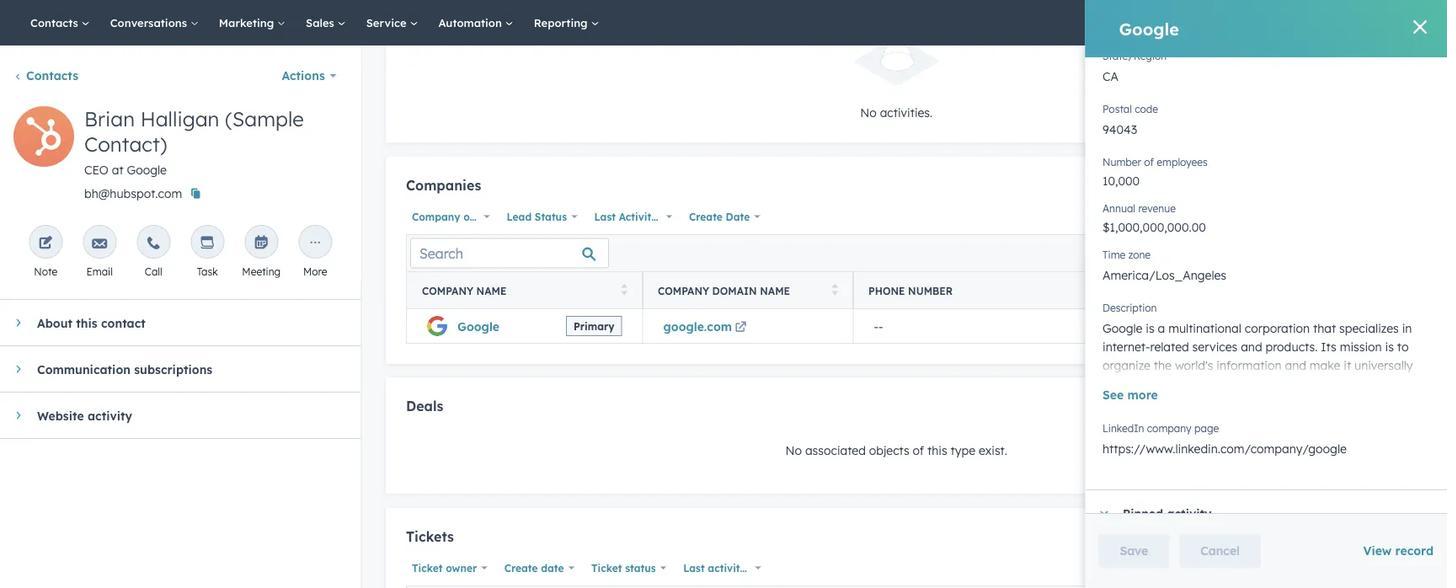 Task type: locate. For each thing, give the bounding box(es) containing it.
owner for companies
[[463, 210, 494, 223]]

Postal code text field
[[1103, 112, 1431, 146]]

create date
[[504, 562, 564, 574]]

view record link
[[1364, 543, 1434, 558]]

1 horizontal spatial number
[[1103, 155, 1141, 168]]

no for no activities.
[[860, 105, 877, 120]]

State/Region text field
[[1103, 59, 1431, 93]]

caret image for website activity
[[16, 410, 21, 420]]

1 vertical spatial no
[[785, 443, 802, 458]]

Number of employees text field
[[1103, 165, 1431, 192]]

create
[[689, 210, 722, 223], [504, 562, 538, 574]]

0 vertical spatial last
[[594, 210, 616, 223]]

2 press to sort. element from the left
[[832, 284, 838, 298]]

company
[[1147, 422, 1192, 434]]

1 horizontal spatial no
[[860, 105, 877, 120]]

0 horizontal spatial date
[[660, 210, 685, 223]]

revenue
[[1138, 202, 1176, 214]]

time zone
[[1103, 248, 1151, 261]]

Search search field
[[410, 238, 609, 269]]

no inside alert
[[860, 105, 877, 120]]

0 horizontal spatial this
[[76, 315, 97, 330]]

google
[[1119, 18, 1180, 39], [127, 163, 167, 177], [457, 319, 499, 334]]

1 vertical spatial activity
[[1167, 506, 1212, 521]]

press to sort. element for company domain name
[[832, 284, 838, 298]]

1 vertical spatial google
[[127, 163, 167, 177]]

company owner button
[[406, 206, 494, 228]]

last for last activity date
[[594, 210, 616, 223]]

no left activities.
[[860, 105, 877, 120]]

0 vertical spatial number
[[1103, 155, 1141, 168]]

company left name
[[422, 285, 473, 297]]

page
[[1194, 422, 1219, 434]]

pinned activity
[[1123, 506, 1212, 521]]

1 vertical spatial create
[[504, 562, 538, 574]]

google up bh@hubspot.com
[[127, 163, 167, 177]]

--
[[874, 319, 883, 334]]

1 horizontal spatial last
[[683, 562, 705, 574]]

3 caret image from the top
[[16, 410, 21, 420]]

marketing
[[219, 16, 277, 29]]

last
[[594, 210, 616, 223], [683, 562, 705, 574]]

create date
[[689, 210, 750, 223]]

google up "state/region"
[[1119, 18, 1180, 39]]

last inside last activity date popup button
[[683, 562, 705, 574]]

of left "employees"
[[1144, 155, 1154, 168]]

last inside last activity date popup button
[[594, 210, 616, 223]]

Search HubSpot search field
[[1211, 8, 1417, 37]]

activity
[[88, 408, 132, 423], [1167, 506, 1212, 521], [708, 562, 746, 574]]

company inside popup button
[[412, 210, 460, 223]]

ticket down the "tickets"
[[412, 562, 442, 574]]

Time zone text field
[[1103, 258, 1431, 292]]

activity inside website activity dropdown button
[[88, 408, 132, 423]]

0 horizontal spatial number
[[908, 285, 953, 297]]

link opens in a new window image
[[735, 322, 747, 334]]

link opens in a new window image
[[735, 322, 747, 334]]

linkedin company page
[[1103, 422, 1219, 434]]

number right phone
[[908, 285, 953, 297]]

google.com link
[[663, 319, 750, 334]]

communication subscriptions button
[[0, 346, 337, 392]]

1 vertical spatial caret image
[[16, 364, 21, 374]]

caret image left about
[[16, 318, 21, 328]]

google inside brian halligan (sample contact) ceo at google
[[127, 163, 167, 177]]

0 horizontal spatial press to sort. element
[[621, 284, 627, 298]]

1 horizontal spatial date
[[726, 210, 750, 223]]

owner inside popup button
[[463, 210, 494, 223]]

owner left lead on the left of the page
[[463, 210, 494, 223]]

companies
[[406, 177, 481, 193]]

deals
[[406, 398, 443, 415]]

caret image inside website activity dropdown button
[[16, 410, 21, 420]]

1 vertical spatial number
[[908, 285, 953, 297]]

create for create date
[[689, 210, 722, 223]]

0 vertical spatial activity
[[88, 408, 132, 423]]

company down companies
[[412, 210, 460, 223]]

1 horizontal spatial date
[[749, 562, 772, 574]]

2 caret image from the top
[[16, 364, 21, 374]]

date up domain
[[726, 210, 750, 223]]

0 vertical spatial caret image
[[16, 318, 21, 328]]

pinned
[[1123, 506, 1163, 521]]

company for company name
[[422, 285, 473, 297]]

press to sort. element
[[621, 284, 627, 298], [832, 284, 838, 298]]

caret image inside the about this contact dropdown button
[[16, 318, 21, 328]]

0 vertical spatial contacts link
[[20, 0, 100, 46]]

reporting
[[534, 16, 591, 29]]

no left "associated"
[[785, 443, 802, 458]]

note
[[34, 265, 57, 278]]

activity inside the pinned activity dropdown button
[[1167, 506, 1212, 521]]

view record
[[1364, 543, 1434, 558]]

code
[[1135, 102, 1158, 115]]

meeting
[[242, 265, 281, 278]]

last left activity
[[594, 210, 616, 223]]

caret image inside communication subscriptions dropdown button
[[16, 364, 21, 374]]

last for last activity date
[[683, 562, 705, 574]]

company
[[412, 210, 460, 223], [422, 285, 473, 297], [658, 285, 709, 297]]

time
[[1103, 248, 1126, 261]]

1 caret image from the top
[[16, 318, 21, 328]]

save
[[1120, 543, 1149, 558]]

this left type
[[927, 443, 947, 458]]

type
[[950, 443, 975, 458]]

create date button
[[498, 557, 578, 579]]

0 horizontal spatial create
[[504, 562, 538, 574]]

activity for pinned
[[1167, 506, 1212, 521]]

1 date from the left
[[541, 562, 564, 574]]

2 date from the left
[[726, 210, 750, 223]]

1 horizontal spatial activity
[[708, 562, 746, 574]]

1 vertical spatial contacts link
[[13, 68, 78, 83]]

website activity
[[37, 408, 132, 423]]

activity
[[619, 210, 657, 223]]

ticket left 'status'
[[591, 562, 622, 574]]

search image
[[1412, 17, 1424, 29]]

0 horizontal spatial activity
[[88, 408, 132, 423]]

about this contact
[[37, 315, 146, 330]]

0 horizontal spatial of
[[913, 443, 924, 458]]

create inside create date popup button
[[689, 210, 722, 223]]

press to sort. element down last activity date popup button on the left of page
[[621, 284, 627, 298]]

this inside dropdown button
[[76, 315, 97, 330]]

tickets
[[406, 528, 454, 545]]

conversations link
[[100, 0, 209, 46]]

1 horizontal spatial press to sort. element
[[832, 284, 838, 298]]

1 vertical spatial of
[[913, 443, 924, 458]]

0 vertical spatial create
[[689, 210, 722, 223]]

1 ticket from the left
[[412, 562, 442, 574]]

communication subscriptions
[[37, 362, 213, 376]]

2 horizontal spatial activity
[[1167, 506, 1212, 521]]

note image
[[38, 236, 53, 251]]

create right ticket owner popup button
[[504, 562, 538, 574]]

press to sort. image
[[832, 284, 838, 295]]

owner down the "tickets"
[[445, 562, 477, 574]]

2 vertical spatial caret image
[[16, 410, 21, 420]]

0 vertical spatial google
[[1119, 18, 1180, 39]]

0 horizontal spatial google
[[127, 163, 167, 177]]

press to sort. element left phone
[[832, 284, 838, 298]]

ticket owner button
[[406, 557, 491, 579]]

ticket for ticket status
[[591, 562, 622, 574]]

more
[[1127, 388, 1158, 402]]

no activities. alert
[[406, 9, 1387, 123]]

last activity date
[[683, 562, 772, 574]]

reporting link
[[524, 0, 610, 46]]

google link
[[457, 319, 499, 334]]

contacts
[[30, 16, 81, 29], [26, 68, 78, 83]]

1 vertical spatial this
[[927, 443, 947, 458]]

owner
[[463, 210, 494, 223], [445, 562, 477, 574]]

of right objects
[[913, 443, 924, 458]]

website activity button
[[0, 393, 344, 438]]

lead status
[[506, 210, 567, 223]]

date right activity
[[660, 210, 685, 223]]

Annual revenue text field
[[1103, 211, 1431, 238]]

company up google.com
[[658, 285, 709, 297]]

last right 'status'
[[683, 562, 705, 574]]

no
[[860, 105, 877, 120], [785, 443, 802, 458]]

owner inside popup button
[[445, 562, 477, 574]]

activity inside last activity date popup button
[[708, 562, 746, 574]]

2 vertical spatial activity
[[708, 562, 746, 574]]

description
[[1103, 301, 1157, 314]]

sales
[[306, 16, 338, 29]]

annual revenue
[[1103, 202, 1176, 214]]

0 vertical spatial this
[[76, 315, 97, 330]]

create inside create date popup button
[[504, 562, 538, 574]]

0 horizontal spatial last
[[594, 210, 616, 223]]

this
[[76, 315, 97, 330], [927, 443, 947, 458]]

see more
[[1103, 388, 1158, 402]]

create date button
[[683, 206, 764, 228]]

caret image left 'communication'
[[16, 364, 21, 374]]

ceo
[[84, 163, 109, 177]]

2 ticket from the left
[[591, 562, 622, 574]]

edit button
[[13, 106, 74, 173]]

of
[[1144, 155, 1154, 168], [913, 443, 924, 458]]

record
[[1396, 543, 1434, 558]]

0 vertical spatial owner
[[463, 210, 494, 223]]

0 vertical spatial of
[[1144, 155, 1154, 168]]

name
[[476, 285, 506, 297]]

0 horizontal spatial date
[[541, 562, 564, 574]]

objects
[[869, 443, 909, 458]]

status
[[625, 562, 656, 574]]

caret image
[[16, 318, 21, 328], [16, 364, 21, 374], [16, 410, 21, 420]]

create right last activity date
[[689, 210, 722, 223]]

2 horizontal spatial google
[[1119, 18, 1180, 39]]

this right about
[[76, 315, 97, 330]]

2 vertical spatial google
[[457, 319, 499, 334]]

no for no associated objects of this type exist.
[[785, 443, 802, 458]]

caret image left website
[[16, 410, 21, 420]]

halligan
[[140, 106, 219, 131]]

number
[[1103, 155, 1141, 168], [908, 285, 953, 297]]

1 vertical spatial contacts
[[26, 68, 78, 83]]

1 horizontal spatial create
[[689, 210, 722, 223]]

number up annual
[[1103, 155, 1141, 168]]

0 horizontal spatial no
[[785, 443, 802, 458]]

associated
[[805, 443, 866, 458]]

ticket for ticket owner
[[412, 562, 442, 574]]

linkedin
[[1103, 422, 1144, 434]]

1 press to sort. element from the left
[[621, 284, 627, 298]]

1 horizontal spatial ticket
[[591, 562, 622, 574]]

press to sort. image
[[621, 284, 627, 295]]

google down name
[[457, 319, 499, 334]]

Description text field
[[1103, 311, 1431, 416]]

ticket
[[412, 562, 442, 574], [591, 562, 622, 574]]

contact
[[101, 315, 146, 330]]

name
[[760, 285, 790, 297]]

0 vertical spatial no
[[860, 105, 877, 120]]

conversations
[[110, 16, 190, 29]]

1 vertical spatial owner
[[445, 562, 477, 574]]

1 vertical spatial last
[[683, 562, 705, 574]]

0 horizontal spatial ticket
[[412, 562, 442, 574]]



Task type: describe. For each thing, give the bounding box(es) containing it.
zone
[[1128, 248, 1151, 261]]

view
[[1364, 543, 1392, 558]]

task image
[[200, 236, 215, 251]]

0 vertical spatial contacts
[[30, 16, 81, 29]]

postal code
[[1103, 102, 1158, 115]]

no associated objects of this type exist.
[[785, 443, 1007, 458]]

phone number
[[868, 285, 953, 297]]

primary
[[573, 320, 614, 333]]

at
[[112, 163, 124, 177]]

caret image for about this contact
[[16, 318, 21, 328]]

exist.
[[979, 443, 1007, 458]]

brian halligan (sample contact) ceo at google
[[84, 106, 304, 177]]

email
[[86, 265, 113, 278]]

1 date from the left
[[660, 210, 685, 223]]

last activity date
[[594, 210, 685, 223]]

company for company owner
[[412, 210, 460, 223]]

pinned activity button
[[1086, 490, 1431, 536]]

(sample
[[225, 106, 304, 131]]

state/region
[[1103, 49, 1167, 62]]

communication
[[37, 362, 131, 376]]

see
[[1103, 388, 1124, 402]]

domain
[[712, 285, 757, 297]]

activities.
[[880, 105, 933, 120]]

2 date from the left
[[749, 562, 772, 574]]

last activity date button
[[677, 557, 772, 579]]

2 - from the left
[[878, 319, 883, 334]]

company domain name
[[658, 285, 790, 297]]

actions button
[[271, 59, 348, 93]]

cancel
[[1201, 543, 1240, 558]]

search button
[[1404, 8, 1432, 37]]

lead status button
[[501, 206, 581, 228]]

more
[[303, 265, 327, 278]]

about
[[37, 315, 72, 330]]

activity for website
[[88, 408, 132, 423]]

more image
[[308, 236, 323, 251]]

meeting image
[[254, 236, 269, 251]]

call image
[[146, 236, 161, 251]]

email image
[[92, 236, 107, 251]]

contact)
[[84, 131, 167, 157]]

company for company domain name
[[658, 285, 709, 297]]

see more button
[[1103, 385, 1158, 405]]

phone
[[868, 285, 905, 297]]

postal
[[1103, 102, 1132, 115]]

actions
[[282, 68, 325, 83]]

save button
[[1099, 534, 1170, 568]]

company owner
[[412, 210, 494, 223]]

employees
[[1157, 155, 1208, 168]]

status
[[534, 210, 567, 223]]

task
[[197, 265, 218, 278]]

ticket owner
[[412, 562, 477, 574]]

press to sort. element for company name
[[621, 284, 627, 298]]

sales link
[[296, 0, 356, 46]]

activity for last
[[708, 562, 746, 574]]

annual
[[1103, 202, 1135, 214]]

caret image for communication subscriptions
[[16, 364, 21, 374]]

lead
[[506, 210, 531, 223]]

automation
[[438, 16, 505, 29]]

cancel button
[[1180, 534, 1261, 568]]

caret image
[[1099, 511, 1109, 515]]

service
[[366, 16, 410, 29]]

1 horizontal spatial this
[[927, 443, 947, 458]]

ticket status button
[[585, 557, 670, 579]]

google.com
[[663, 319, 732, 334]]

LinkedIn company page text field
[[1103, 431, 1431, 465]]

about this contact button
[[0, 300, 344, 345]]

subscriptions
[[134, 362, 213, 376]]

service link
[[356, 0, 428, 46]]

brian
[[84, 106, 135, 131]]

owner for tickets
[[445, 562, 477, 574]]

1 horizontal spatial google
[[457, 319, 499, 334]]

company name
[[422, 285, 506, 297]]

1 - from the left
[[874, 319, 878, 334]]

bh@hubspot.com
[[84, 186, 182, 201]]

ticket status
[[591, 562, 656, 574]]

automation link
[[428, 0, 524, 46]]

website
[[37, 408, 84, 423]]

marketing link
[[209, 0, 296, 46]]

no activities.
[[860, 105, 933, 120]]

last activity date button
[[588, 206, 685, 228]]

create for create date
[[504, 562, 538, 574]]

close image
[[1414, 20, 1427, 34]]

number of employees
[[1103, 155, 1208, 168]]

1 horizontal spatial of
[[1144, 155, 1154, 168]]



Task type: vqa. For each thing, say whether or not it's contained in the screenshot.
left THIS
yes



